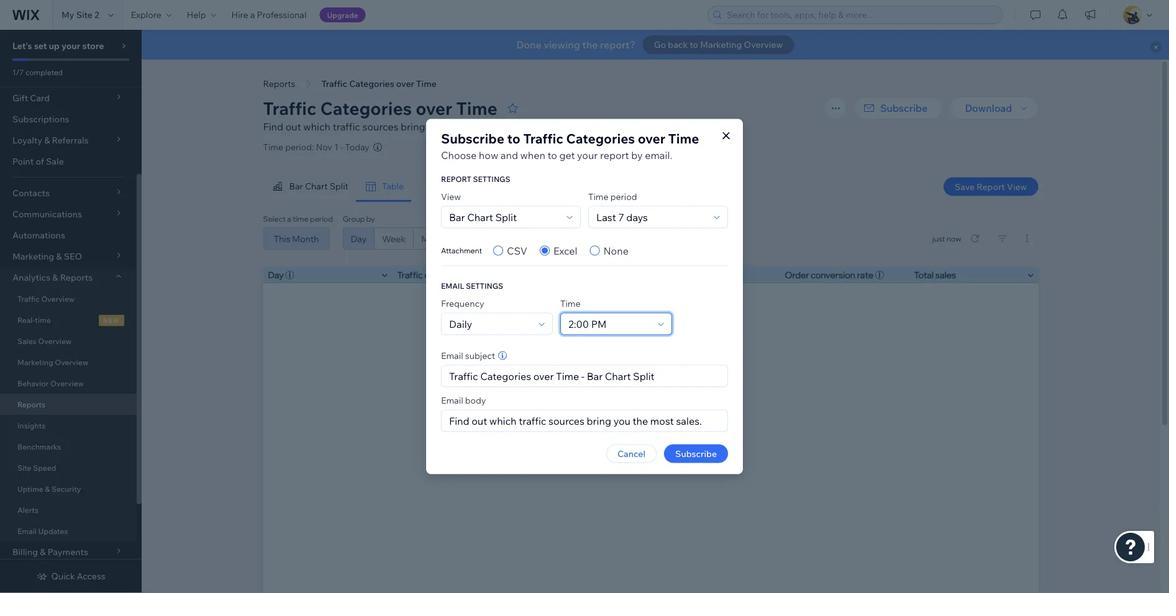 Task type: locate. For each thing, give the bounding box(es) containing it.
1 vertical spatial &
[[45, 484, 50, 494]]

traffic up 'out'
[[263, 97, 316, 119]]

Search for tools, apps, help & more... field
[[723, 6, 998, 24]]

0 vertical spatial to
[[690, 39, 698, 50]]

0 horizontal spatial site
[[17, 463, 31, 472]]

subscribe
[[880, 102, 928, 114], [441, 130, 504, 147], [675, 448, 717, 459]]

option group
[[493, 243, 629, 258]]

0 vertical spatial traffic categories over time
[[321, 78, 437, 89]]

settings for frequency
[[466, 281, 503, 290]]

1 vertical spatial the
[[447, 121, 462, 133]]

table button
[[356, 171, 411, 202]]

sales
[[17, 336, 36, 346]]

overview for marketing overview
[[55, 358, 88, 367]]

Email body field
[[445, 410, 724, 431]]

speed
[[33, 463, 56, 472]]

1 horizontal spatial to
[[548, 149, 557, 161]]

reports inside button
[[263, 78, 295, 89]]

report settings
[[441, 174, 510, 184]]

2 horizontal spatial reports
[[263, 78, 295, 89]]

to inside button
[[690, 39, 698, 50]]

go back to marketing overview button
[[643, 35, 794, 54]]

traffic up "when"
[[523, 130, 563, 147]]

view down report
[[441, 191, 461, 202]]

upgrade button
[[320, 7, 366, 22]]

categories inside subscribe to traffic categories over time choose how and when to get your report by email.
[[566, 130, 635, 147]]

report?
[[600, 39, 635, 51]]

2 vertical spatial subscribe
[[675, 448, 717, 459]]

0 horizontal spatial over
[[396, 78, 414, 89]]

body
[[465, 395, 486, 406]]

1 horizontal spatial site
[[76, 9, 93, 20]]

view inside button
[[1007, 181, 1027, 192]]

1 vertical spatial subscribe button
[[664, 445, 728, 463]]

categories
[[349, 78, 394, 89], [320, 97, 412, 119], [566, 130, 635, 147]]

0 vertical spatial email
[[441, 350, 463, 361]]

0 horizontal spatial your
[[61, 40, 80, 51]]

time period
[[588, 191, 637, 202]]

report
[[977, 181, 1005, 192]]

the left 'report?'
[[582, 39, 598, 51]]

traffic up traffic on the left top of page
[[321, 78, 347, 89]]

to right the 'back' at right top
[[690, 39, 698, 50]]

1 vertical spatial report
[[600, 149, 629, 161]]

subscriptions
[[12, 114, 69, 125]]

0 vertical spatial &
[[52, 272, 58, 283]]

time up you
[[416, 78, 437, 89]]

0 vertical spatial site
[[76, 9, 93, 20]]

marketing overview link
[[0, 352, 137, 373]]

time up most
[[456, 97, 498, 119]]

show report definitions
[[518, 121, 627, 133]]

1 vertical spatial marketing
[[17, 358, 53, 367]]

0 vertical spatial reports
[[263, 78, 295, 89]]

most
[[464, 121, 488, 133]]

traffic overview
[[17, 294, 75, 303]]

email left body
[[441, 395, 463, 406]]

1 vertical spatial email
[[441, 395, 463, 406]]

cancel
[[618, 448, 646, 459]]

report up get at the top left of page
[[546, 121, 575, 133]]

& inside uptime & security link
[[45, 484, 50, 494]]

traffic categories over time
[[321, 78, 437, 89], [263, 97, 498, 119]]

1 horizontal spatial report
[[600, 149, 629, 161]]

today
[[345, 142, 370, 153]]

0 horizontal spatial marketing
[[17, 358, 53, 367]]

view right report
[[1007, 181, 1027, 192]]

explore
[[131, 9, 161, 20]]

2 horizontal spatial to
[[690, 39, 698, 50]]

to left get at the top left of page
[[548, 149, 557, 161]]

2
[[94, 9, 99, 20]]

0 vertical spatial over
[[396, 78, 414, 89]]

marketing
[[700, 39, 742, 50], [17, 358, 53, 367]]

the
[[582, 39, 598, 51], [447, 121, 462, 133]]

1 horizontal spatial &
[[52, 272, 58, 283]]

2 horizontal spatial over
[[638, 130, 665, 147]]

Time period field
[[593, 207, 710, 228]]

1 vertical spatial settings
[[466, 281, 503, 290]]

& for security
[[45, 484, 50, 494]]

reports inside 'link'
[[17, 400, 45, 409]]

email down alerts
[[17, 527, 37, 536]]

0 vertical spatial marketing
[[700, 39, 742, 50]]

quick
[[51, 571, 75, 582]]

& up traffic overview
[[52, 272, 58, 283]]

traffic up real-
[[17, 294, 40, 303]]

cancel button
[[606, 445, 657, 463]]

tab list
[[263, 171, 653, 202]]

1 horizontal spatial reports
[[60, 272, 93, 283]]

1 horizontal spatial over
[[416, 97, 452, 119]]

overview inside button
[[744, 39, 783, 50]]

0 vertical spatial report
[[546, 121, 575, 133]]

Email subject field
[[445, 366, 724, 387]]

reports up find
[[263, 78, 295, 89]]

new
[[103, 316, 120, 324]]

your right get at the top left of page
[[577, 149, 598, 161]]

store
[[82, 40, 104, 51]]

to up and
[[507, 130, 520, 147]]

& right uptime
[[45, 484, 50, 494]]

2 horizontal spatial subscribe
[[880, 102, 928, 114]]

time up email.
[[668, 130, 699, 147]]

when
[[520, 149, 545, 161]]

1 horizontal spatial your
[[577, 149, 598, 161]]

& for reports
[[52, 272, 58, 283]]

marketing right the 'back' at right top
[[700, 39, 742, 50]]

2 vertical spatial reports
[[17, 400, 45, 409]]

1 vertical spatial traffic categories over time
[[263, 97, 498, 119]]

subscriptions link
[[0, 109, 137, 130]]

email inside email updates link
[[17, 527, 37, 536]]

sale
[[46, 156, 64, 167]]

2 vertical spatial over
[[638, 130, 665, 147]]

report
[[546, 121, 575, 133], [600, 149, 629, 161]]

time
[[416, 78, 437, 89], [456, 97, 498, 119], [668, 130, 699, 147], [263, 142, 283, 153], [588, 191, 609, 202], [560, 298, 581, 309]]

report left "by"
[[600, 149, 629, 161]]

traffic
[[333, 121, 360, 133]]

settings down how
[[473, 174, 510, 184]]

how
[[479, 149, 498, 161]]

settings for view
[[473, 174, 510, 184]]

my
[[62, 9, 74, 20]]

0 vertical spatial settings
[[473, 174, 510, 184]]

option group containing csv
[[493, 243, 629, 258]]

hire a professional link
[[224, 0, 314, 30]]

settings
[[473, 174, 510, 184], [466, 281, 503, 290]]

the right you
[[447, 121, 462, 133]]

0 vertical spatial subscribe
[[880, 102, 928, 114]]

2 vertical spatial to
[[548, 149, 557, 161]]

email updates
[[17, 527, 68, 536]]

frequency
[[441, 298, 484, 309]]

0 vertical spatial the
[[582, 39, 598, 51]]

sales.
[[490, 121, 516, 133]]

go
[[654, 39, 666, 50]]

2 vertical spatial email
[[17, 527, 37, 536]]

1 horizontal spatial subscribe button
[[854, 97, 943, 119]]

period:
[[285, 142, 314, 153]]

site inside sidebar element
[[17, 463, 31, 472]]

over up email.
[[638, 130, 665, 147]]

1 horizontal spatial marketing
[[700, 39, 742, 50]]

1 vertical spatial reports
[[60, 272, 93, 283]]

1 vertical spatial subscribe
[[441, 130, 504, 147]]

email left subject on the left bottom of the page
[[441, 350, 463, 361]]

site left speed in the bottom left of the page
[[17, 463, 31, 472]]

0 horizontal spatial subscribe button
[[664, 445, 728, 463]]

0 vertical spatial your
[[61, 40, 80, 51]]

1 horizontal spatial subscribe
[[675, 448, 717, 459]]

marketing up behavior at the left bottom of the page
[[17, 358, 53, 367]]

site left the 2
[[76, 9, 93, 20]]

report inside button
[[546, 121, 575, 133]]

which
[[303, 121, 331, 133]]

0 horizontal spatial reports
[[17, 400, 45, 409]]

alerts
[[17, 505, 39, 515]]

2 vertical spatial categories
[[566, 130, 635, 147]]

sales overview
[[17, 336, 72, 346]]

0 horizontal spatial report
[[546, 121, 575, 133]]

alerts link
[[0, 500, 137, 521]]

time up the time field
[[560, 298, 581, 309]]

report
[[441, 174, 471, 184]]

1 vertical spatial your
[[577, 149, 598, 161]]

0 horizontal spatial to
[[507, 130, 520, 147]]

subscribe inside subscribe to traffic categories over time choose how and when to get your report by email.
[[441, 130, 504, 147]]

your right up
[[61, 40, 80, 51]]

subscribe button
[[854, 97, 943, 119], [664, 445, 728, 463]]

over up bring
[[396, 78, 414, 89]]

1 vertical spatial site
[[17, 463, 31, 472]]

Time field
[[565, 313, 654, 335]]

0 vertical spatial categories
[[349, 78, 394, 89]]

time left the period
[[588, 191, 609, 202]]

automations link
[[0, 225, 137, 246]]

help button
[[179, 0, 224, 30]]

0 vertical spatial subscribe button
[[854, 97, 943, 119]]

1 vertical spatial to
[[507, 130, 520, 147]]

1 horizontal spatial the
[[582, 39, 598, 51]]

over up you
[[416, 97, 452, 119]]

settings up frequency
[[466, 281, 503, 290]]

1 vertical spatial over
[[416, 97, 452, 119]]

& inside analytics & reports popup button
[[52, 272, 58, 283]]

email
[[441, 350, 463, 361], [441, 395, 463, 406], [17, 527, 37, 536]]

real-time
[[17, 315, 51, 325]]

reports up insights
[[17, 400, 45, 409]]

time
[[35, 315, 51, 325]]

traffic
[[321, 78, 347, 89], [263, 97, 316, 119], [523, 130, 563, 147], [17, 294, 40, 303]]

up
[[49, 40, 60, 51]]

0 horizontal spatial subscribe
[[441, 130, 504, 147]]

subscribe to traffic categories over time choose how and when to get your report by email.
[[441, 130, 699, 161]]

automations
[[12, 230, 65, 241]]

1 horizontal spatial view
[[1007, 181, 1027, 192]]

reports up "traffic overview" link
[[60, 272, 93, 283]]

0 horizontal spatial &
[[45, 484, 50, 494]]

traffic inside subscribe to traffic categories over time choose how and when to get your report by email.
[[523, 130, 563, 147]]

site
[[76, 9, 93, 20], [17, 463, 31, 472]]

overview
[[744, 39, 783, 50], [41, 294, 75, 303], [38, 336, 72, 346], [55, 358, 88, 367], [50, 379, 84, 388]]



Task type: describe. For each thing, give the bounding box(es) containing it.
set
[[34, 40, 47, 51]]

save report view
[[955, 181, 1027, 192]]

hire a professional
[[231, 9, 307, 20]]

time inside button
[[416, 78, 437, 89]]

completed
[[25, 67, 63, 77]]

reports for reports button
[[263, 78, 295, 89]]

save
[[955, 181, 975, 192]]

quick access
[[51, 571, 105, 582]]

behavior overview link
[[0, 373, 137, 394]]

email for email updates
[[17, 527, 37, 536]]

your inside subscribe to traffic categories over time choose how and when to get your report by email.
[[577, 149, 598, 161]]

behavior
[[17, 379, 49, 388]]

email for email subject
[[441, 350, 463, 361]]

reports for reports 'link'
[[17, 400, 45, 409]]

reports link
[[0, 394, 137, 415]]

1/7 completed
[[12, 67, 63, 77]]

let's
[[12, 40, 32, 51]]

analytics & reports button
[[0, 267, 137, 288]]

site speed
[[17, 463, 56, 472]]

View field
[[445, 207, 563, 228]]

get
[[559, 149, 575, 161]]

point of sale link
[[0, 151, 137, 172]]

done viewing the report? alert
[[142, 30, 1169, 60]]

bring
[[401, 121, 425, 133]]

time inside subscribe to traffic categories over time choose how and when to get your report by email.
[[668, 130, 699, 147]]

you
[[428, 121, 444, 133]]

email
[[441, 281, 464, 290]]

over inside the traffic categories over time button
[[396, 78, 414, 89]]

quick access button
[[36, 571, 105, 582]]

show report definitions button
[[518, 119, 627, 134]]

uptime
[[17, 484, 43, 494]]

uptime & security link
[[0, 478, 137, 500]]

categories inside the traffic categories over time button
[[349, 78, 394, 89]]

table
[[382, 181, 404, 192]]

viewing
[[544, 39, 580, 51]]

time down find
[[263, 142, 283, 153]]

show
[[518, 121, 544, 133]]

traffic categories over time button
[[315, 75, 443, 93]]

-
[[340, 142, 343, 153]]

find out which traffic sources bring you the most sales.
[[263, 121, 516, 133]]

marketing inside button
[[700, 39, 742, 50]]

and
[[501, 149, 518, 161]]

bar chart split button
[[263, 171, 356, 202]]

by
[[631, 149, 643, 161]]

reports button
[[257, 75, 302, 93]]

access
[[77, 571, 105, 582]]

time period: nov 1 - today
[[263, 142, 370, 153]]

marketing inside sidebar element
[[17, 358, 53, 367]]

your inside sidebar element
[[61, 40, 80, 51]]

definitions
[[578, 121, 627, 133]]

email for email body
[[441, 395, 463, 406]]

uptime & security
[[17, 484, 81, 494]]

reports inside popup button
[[60, 272, 93, 283]]

let's set up your store
[[12, 40, 104, 51]]

overview for sales overview
[[38, 336, 72, 346]]

sources
[[363, 121, 399, 133]]

email updates link
[[0, 521, 137, 542]]

help
[[187, 9, 206, 20]]

choose
[[441, 149, 477, 161]]

site speed link
[[0, 457, 137, 478]]

analytics & reports
[[12, 272, 93, 283]]

email.
[[645, 149, 672, 161]]

overview for traffic overview
[[41, 294, 75, 303]]

email settings
[[441, 281, 503, 290]]

1
[[334, 142, 338, 153]]

benchmarks link
[[0, 436, 137, 457]]

subject
[[465, 350, 495, 361]]

updates
[[38, 527, 68, 536]]

bar
[[289, 181, 303, 192]]

period
[[611, 191, 637, 202]]

overview for behavior overview
[[50, 379, 84, 388]]

done viewing the report?
[[517, 39, 635, 51]]

the inside alert
[[582, 39, 598, 51]]

tab list containing bar chart split
[[263, 171, 653, 202]]

analytics
[[12, 272, 50, 283]]

over inside subscribe to traffic categories over time choose how and when to get your report by email.
[[638, 130, 665, 147]]

chart
[[305, 181, 328, 192]]

of
[[36, 156, 44, 167]]

upgrade
[[327, 10, 358, 20]]

marketing overview
[[17, 358, 88, 367]]

point
[[12, 156, 34, 167]]

bar chart split
[[289, 181, 348, 192]]

traffic categories over time inside button
[[321, 78, 437, 89]]

Frequency field
[[445, 313, 535, 335]]

out
[[286, 121, 301, 133]]

split
[[330, 181, 348, 192]]

0 horizontal spatial view
[[441, 191, 461, 202]]

0 horizontal spatial the
[[447, 121, 462, 133]]

benchmarks
[[17, 442, 61, 451]]

real-
[[17, 315, 35, 325]]

nov
[[316, 142, 332, 153]]

1 vertical spatial categories
[[320, 97, 412, 119]]

traffic inside button
[[321, 78, 347, 89]]

excel
[[554, 244, 577, 257]]

report inside subscribe to traffic categories over time choose how and when to get your report by email.
[[600, 149, 629, 161]]

email body
[[441, 395, 486, 406]]

save report view button
[[944, 177, 1038, 196]]

traffic inside sidebar element
[[17, 294, 40, 303]]

a
[[250, 9, 255, 20]]

sidebar element
[[0, 30, 142, 593]]

my site 2
[[62, 9, 99, 20]]

attachment
[[441, 246, 482, 255]]

none
[[604, 244, 629, 257]]



Task type: vqa. For each thing, say whether or not it's contained in the screenshot.
Get's LEADS
no



